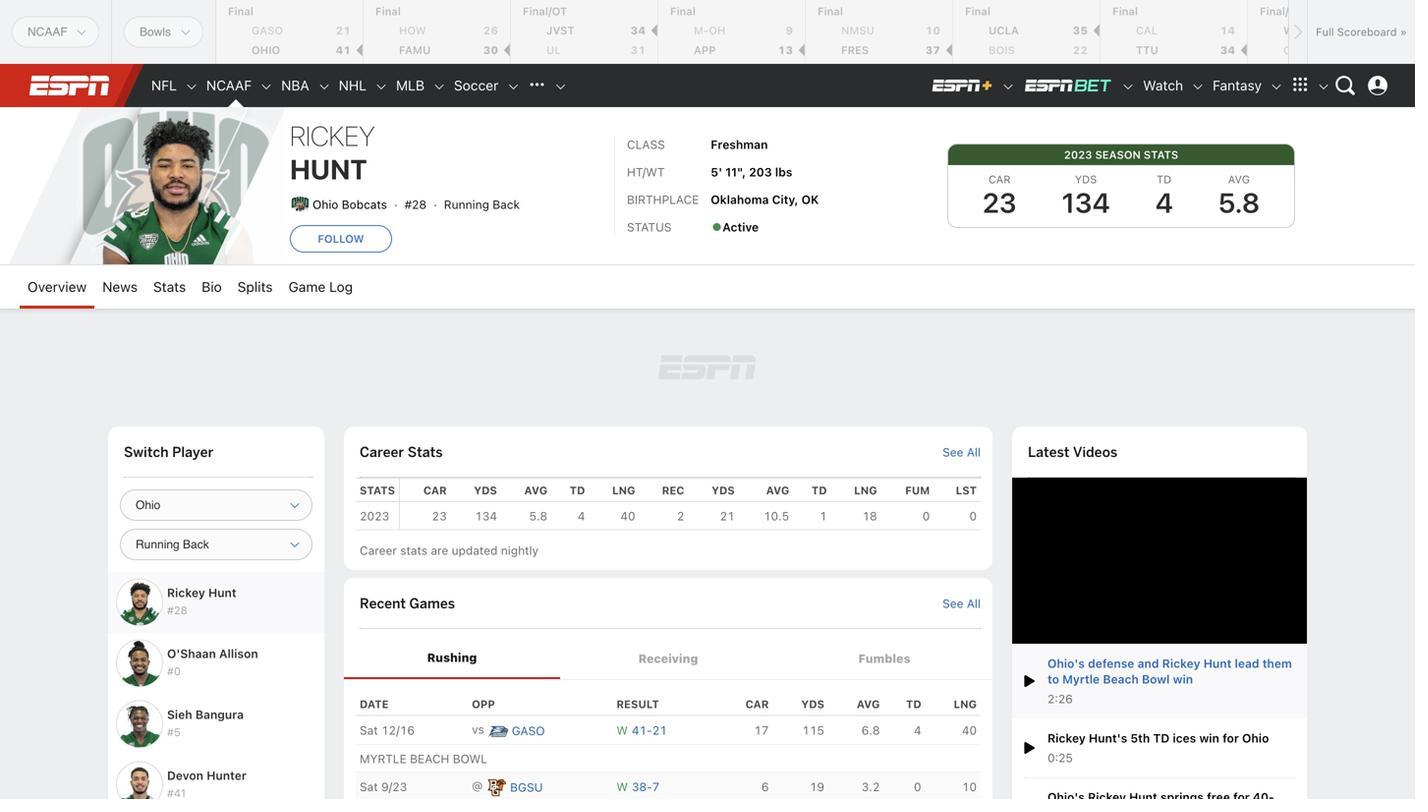 Task type: describe. For each thing, give the bounding box(es) containing it.
22
[[1073, 44, 1088, 57]]

receiving
[[639, 652, 698, 666]]

splits
[[238, 279, 273, 295]]

nightly
[[501, 544, 539, 557]]

jvst
[[547, 24, 575, 37]]

follow button
[[290, 225, 392, 253]]

hunt for rickey hunt #28
[[208, 586, 237, 600]]

global navigation element
[[20, 64, 1396, 107]]

for
[[1223, 731, 1239, 745]]

31
[[631, 44, 646, 57]]

app
[[694, 44, 716, 57]]

recent games element containing rushing
[[344, 639, 993, 799]]

14
[[1220, 24, 1236, 37]]

devon hunter image
[[116, 761, 163, 799]]

ucla
[[989, 24, 1019, 37]]

34 for ttu
[[1220, 44, 1236, 57]]

oklahoma
[[711, 193, 769, 206]]

2 horizontal spatial 4
[[1156, 186, 1173, 219]]

stats link
[[145, 265, 194, 309]]

video player region
[[1012, 478, 1307, 644]]

0 vertical spatial ohio
[[313, 198, 339, 211]]

bois
[[989, 44, 1015, 57]]

5' 11", 203 lbs
[[711, 165, 793, 179]]

espn more sports home page image
[[522, 71, 552, 100]]

bgsu image
[[487, 778, 506, 797]]

car inside recent games element
[[746, 698, 769, 710]]

ohio bobcats
[[313, 198, 387, 211]]

ohio bobcats image
[[69, 83, 285, 299]]

news
[[102, 279, 138, 295]]

overview link
[[20, 265, 95, 309]]

recent games
[[360, 595, 455, 612]]

career stats are updated nightly
[[360, 544, 539, 557]]

19
[[810, 780, 825, 794]]

2
[[677, 509, 685, 523]]

nfl
[[151, 77, 177, 93]]

hunt for rickey hunt
[[290, 153, 367, 185]]

41
[[336, 44, 351, 57]]

2 vertical spatial 4
[[914, 724, 922, 737]]

0 horizontal spatial gaso
[[252, 24, 283, 37]]

nhl image
[[375, 80, 388, 94]]

ices
[[1173, 731, 1196, 745]]

games
[[409, 595, 455, 612]]

td inside rickey hunt's 5th td ices win for ohio 0:25
[[1153, 731, 1170, 745]]

fum
[[905, 484, 930, 497]]

see all for career stats
[[943, 445, 981, 459]]

espn plus image
[[1002, 80, 1016, 94]]

bio
[[202, 279, 222, 295]]

1 horizontal spatial 0
[[923, 509, 930, 523]]

nmsu
[[841, 24, 875, 37]]

1 vertical spatial stats
[[408, 443, 443, 461]]

more espn image
[[1286, 71, 1315, 100]]

nfl image
[[185, 80, 198, 94]]

@
[[472, 779, 483, 793]]

nba image
[[317, 80, 331, 94]]

yds up updated
[[474, 484, 497, 497]]

news link
[[95, 265, 145, 309]]

rec
[[662, 484, 685, 497]]

0 horizontal spatial 0
[[914, 780, 922, 794]]

1 horizontal spatial 23
[[983, 186, 1017, 219]]

follow
[[318, 232, 364, 245]]

ohio bobcats image
[[290, 194, 310, 213]]

final for how
[[375, 5, 401, 18]]

receiving button
[[560, 641, 777, 677]]

sieh bangura #5
[[167, 708, 244, 739]]

rushing button
[[344, 640, 560, 676]]

more sports image
[[554, 80, 567, 94]]

1 horizontal spatial 5.8
[[1219, 186, 1260, 219]]

6.8
[[862, 724, 880, 737]]

bowl inside ohio's defense and rickey hunt lead them to myrtle beach bowl win 2:26
[[1142, 672, 1170, 686]]

0 vertical spatial 21
[[336, 24, 351, 37]]

yds inside "yds 134"
[[1075, 173, 1097, 186]]

2023 for 2023
[[360, 509, 389, 523]]

game
[[289, 279, 326, 295]]

m-
[[694, 24, 709, 37]]

birthplace
[[627, 193, 699, 206]]

see all link for recent games
[[943, 597, 981, 610]]

yards per rush attempt element
[[1196, 173, 1283, 186]]

career for career stats
[[360, 443, 404, 461]]

yds right rec
[[712, 484, 735, 497]]

bio link
[[194, 265, 230, 309]]

sat 9/23
[[360, 780, 407, 794]]

1 horizontal spatial stats
[[360, 484, 395, 497]]

watch image
[[1191, 80, 1205, 94]]

nhl
[[339, 77, 367, 93]]

w 38-7
[[617, 780, 660, 794]]

ohio bobcats link
[[313, 198, 387, 211]]

1 vertical spatial rickey hunt image
[[116, 578, 163, 626]]

game log link
[[281, 265, 361, 309]]

see for career stats
[[943, 445, 964, 459]]

ncaaf
[[206, 77, 252, 93]]

avg inside avg 5.8
[[1228, 173, 1250, 186]]

sat 12/16
[[360, 724, 415, 737]]

#28 inside rickey hunt #28
[[167, 604, 188, 617]]

rushing yards element
[[1039, 173, 1133, 186]]

gaso inside recent games element
[[512, 724, 545, 738]]

m-oh
[[694, 24, 726, 37]]

latest videos section
[[1012, 427, 1307, 799]]

0 horizontal spatial car
[[423, 484, 447, 497]]

rushing attempts element
[[960, 173, 1039, 186]]

sat for sat 12/16
[[360, 724, 378, 737]]

final for m-oh
[[670, 5, 696, 18]]

switch
[[124, 443, 169, 461]]

see for recent games
[[943, 597, 964, 610]]

26
[[483, 24, 498, 37]]

mlb image
[[432, 80, 446, 94]]

3.2
[[862, 780, 880, 794]]

o'shaan
[[167, 647, 216, 660]]

fantasy link
[[1205, 64, 1270, 107]]

profile management image
[[1368, 76, 1388, 95]]

player
[[172, 443, 214, 461]]

cal
[[1136, 24, 1158, 37]]

bobcats
[[342, 198, 387, 211]]

ul
[[547, 44, 561, 57]]

18
[[863, 509, 877, 523]]

allison
[[219, 647, 258, 660]]

1 horizontal spatial espn bet image
[[1122, 80, 1135, 94]]

#0
[[167, 665, 181, 678]]

ohio
[[252, 44, 280, 57]]

defense
[[1088, 656, 1135, 670]]

1 horizontal spatial 134
[[1062, 186, 1110, 219]]

9/23
[[381, 780, 407, 794]]

sat for sat 9/23
[[360, 780, 378, 794]]

lst
[[956, 484, 977, 497]]

0 vertical spatial rickey hunt image
[[69, 107, 285, 264]]

myrtle inside ohio's defense and rickey hunt lead them to myrtle beach bowl win 2:26
[[1063, 672, 1100, 686]]

opp
[[472, 698, 495, 710]]

devon hunter link
[[108, 755, 324, 799]]

fumbles button
[[777, 641, 993, 677]]

game log
[[289, 279, 353, 295]]

them
[[1263, 656, 1292, 670]]

ohio inside rickey hunt's 5th td ices win for ohio 0:25
[[1242, 731, 1269, 745]]

ncaaf link
[[198, 64, 260, 107]]

o'shaan allison image
[[116, 639, 163, 687]]

sieh bangura image
[[116, 700, 163, 748]]

0 vertical spatial 40
[[621, 509, 635, 523]]

see all link for career stats
[[943, 445, 981, 459]]

car inside car 23
[[989, 173, 1011, 186]]

oklahoma city, ok
[[711, 193, 819, 206]]

40 inside recent games element
[[962, 724, 977, 737]]

log
[[329, 279, 353, 295]]

win inside ohio's defense and rickey hunt lead them to myrtle beach bowl win 2:26
[[1173, 672, 1193, 686]]

5'
[[711, 165, 722, 179]]

rickey for rickey hunt's 5th td ices win for ohio
[[1048, 731, 1086, 745]]

tab list containing rushing
[[344, 639, 993, 679]]



Task type: vqa. For each thing, say whether or not it's contained in the screenshot.


Task type: locate. For each thing, give the bounding box(es) containing it.
ohio's
[[1048, 656, 1085, 670]]

2023 for 2023 season stats
[[1064, 148, 1092, 161]]

win left for
[[1200, 731, 1220, 745]]

are
[[431, 544, 448, 557]]

tab list
[[344, 639, 993, 679]]

0 horizontal spatial ohio
[[313, 198, 339, 211]]

23
[[983, 186, 1017, 219], [432, 509, 447, 523]]

espn bet image left watch
[[1122, 80, 1135, 94]]

avg up the "10.5"
[[766, 484, 790, 497]]

car
[[989, 173, 1011, 186], [423, 484, 447, 497], [746, 698, 769, 710]]

espn+ image
[[931, 78, 994, 93]]

car up 17
[[746, 698, 769, 710]]

0:25
[[1048, 751, 1073, 764]]

0 horizontal spatial 134
[[475, 509, 497, 523]]

1 horizontal spatial 4
[[914, 724, 922, 737]]

0 vertical spatial 23
[[983, 186, 1017, 219]]

final up nmsu
[[818, 5, 843, 18]]

career for career stats are updated nightly
[[360, 544, 397, 557]]

final up the ohio
[[228, 5, 254, 18]]

splits link
[[230, 265, 281, 309]]

td up 1
[[812, 484, 827, 497]]

1 final from the left
[[228, 5, 254, 18]]

see all link up fumbles button
[[943, 597, 981, 610]]

0 horizontal spatial lng
[[612, 484, 635, 497]]

bowl down and
[[1142, 672, 1170, 686]]

2 final/ot from the left
[[1260, 5, 1305, 18]]

2:26
[[1048, 692, 1073, 706]]

0 horizontal spatial 40
[[621, 509, 635, 523]]

10
[[926, 24, 941, 37], [962, 780, 977, 794]]

1 vertical spatial 34
[[1220, 44, 1236, 57]]

1 see from the top
[[943, 445, 964, 459]]

w left 38-
[[617, 780, 628, 794]]

yds 134
[[1062, 173, 1110, 219]]

6
[[762, 780, 769, 794]]

1 vertical spatial myrtle
[[360, 752, 407, 765]]

rickey right and
[[1163, 656, 1201, 670]]

0 vertical spatial bowl
[[1142, 672, 1170, 686]]

1 vertical spatial see all link
[[943, 597, 981, 610]]

2 horizontal spatial car
[[989, 173, 1011, 186]]

1 vertical spatial 4
[[578, 509, 585, 523]]

13
[[778, 44, 793, 57]]

0 vertical spatial gaso
[[252, 24, 283, 37]]

ohio right ohio bobcats icon
[[313, 198, 339, 211]]

avg inside recent games element
[[857, 698, 880, 710]]

21 down the "result"
[[652, 724, 667, 737]]

w
[[617, 724, 628, 737], [617, 780, 628, 794]]

yds up 115
[[801, 698, 825, 710]]

10 inside recent games element
[[962, 780, 977, 794]]

4
[[1156, 186, 1173, 219], [578, 509, 585, 523], [914, 724, 922, 737]]

final for gaso
[[228, 5, 254, 18]]

main content
[[344, 427, 993, 799]]

5.8 up nightly
[[529, 509, 548, 523]]

115
[[802, 724, 825, 737]]

td 4
[[1156, 173, 1173, 219]]

1 vertical spatial see
[[943, 597, 964, 610]]

2 see all link from the top
[[943, 597, 981, 610]]

td inside td 4
[[1157, 173, 1172, 186]]

gaso link
[[512, 724, 545, 738]]

full scoreboard » link
[[1307, 0, 1415, 64]]

0 vertical spatial 4
[[1156, 186, 1173, 219]]

recent games element containing recent games
[[360, 578, 981, 629]]

40
[[621, 509, 635, 523], [962, 724, 977, 737]]

21 right 2
[[720, 509, 735, 523]]

stats up the rushing touchdowns element
[[1144, 148, 1179, 161]]

final for nmsu
[[818, 5, 843, 18]]

1 vertical spatial 5.8
[[529, 509, 548, 523]]

freshman
[[711, 138, 768, 151]]

10.5
[[764, 509, 790, 523]]

1 final/ot from the left
[[523, 5, 567, 18]]

running back
[[444, 198, 520, 211]]

td left rec
[[570, 484, 585, 497]]

see all up fumbles button
[[943, 597, 981, 610]]

city,
[[772, 193, 799, 206]]

0 vertical spatial #28
[[405, 198, 427, 211]]

nfl link
[[144, 64, 185, 107]]

myrtle beach bowl
[[360, 752, 487, 765]]

switch player section
[[108, 427, 324, 799]]

gaso image
[[488, 721, 508, 741]]

21 inside recent games element
[[652, 724, 667, 737]]

1 horizontal spatial win
[[1200, 731, 1220, 745]]

hunt inside rickey hunt #28
[[208, 586, 237, 600]]

avg up 6.8 at the right of page
[[857, 698, 880, 710]]

rickey down nba icon
[[290, 119, 375, 152]]

sat down 'date'
[[360, 724, 378, 737]]

0 horizontal spatial 21
[[336, 24, 351, 37]]

0 vertical spatial 10
[[926, 24, 941, 37]]

0 horizontal spatial hunt
[[208, 586, 237, 600]]

34 up 31
[[631, 24, 646, 37]]

running
[[444, 198, 489, 211]]

7
[[652, 780, 660, 794]]

0 vertical spatial stats
[[153, 279, 186, 295]]

0 horizontal spatial 4
[[578, 509, 585, 523]]

gaso up the ohio
[[252, 24, 283, 37]]

final up m-
[[670, 5, 696, 18]]

1 vertical spatial car
[[423, 484, 447, 497]]

1 horizontal spatial 2023
[[1064, 148, 1092, 161]]

0 right '3.2'
[[914, 780, 922, 794]]

0 horizontal spatial 2023
[[360, 509, 389, 523]]

bowl
[[1142, 672, 1170, 686], [453, 752, 487, 765]]

rickey inside ohio's defense and rickey hunt lead them to myrtle beach bowl win 2:26
[[1163, 656, 1201, 670]]

ohio's defense and rickey hunt lead them to myrtle beach bowl win 2:26
[[1048, 656, 1292, 706]]

win inside rickey hunt's 5th td ices win for ohio 0:25
[[1200, 731, 1220, 745]]

latest
[[1028, 443, 1070, 461]]

vs
[[472, 722, 484, 736]]

how
[[399, 24, 426, 37]]

beach down defense
[[1103, 672, 1139, 686]]

1 horizontal spatial 10
[[962, 780, 977, 794]]

and
[[1138, 656, 1159, 670]]

fantasy image
[[1270, 80, 1284, 94]]

espn bet image down 22
[[1023, 78, 1114, 93]]

all for recent games
[[967, 597, 981, 610]]

see all link up lst
[[943, 445, 981, 459]]

0 vertical spatial 2023
[[1064, 148, 1092, 161]]

0 horizontal spatial stats
[[153, 279, 186, 295]]

rickey inside rickey hunt's 5th td ices win for ohio 0:25
[[1048, 731, 1086, 745]]

21 up 41
[[336, 24, 351, 37]]

1 vertical spatial beach
[[410, 752, 450, 765]]

car left rushing yards element
[[989, 173, 1011, 186]]

2 w from the top
[[617, 780, 628, 794]]

0 vertical spatial 34
[[631, 24, 646, 37]]

myrtle down ohio's
[[1063, 672, 1100, 686]]

134
[[1062, 186, 1110, 219], [475, 509, 497, 523]]

2 vertical spatial hunt
[[1204, 656, 1232, 670]]

rickey for rickey
[[290, 119, 375, 152]]

final up ucla
[[965, 5, 991, 18]]

hunt up 'ohio bobcats'
[[290, 153, 367, 185]]

w 41-21
[[617, 724, 667, 737]]

td down 2023 season stats
[[1157, 173, 1172, 186]]

ncaaf image
[[260, 80, 273, 94]]

2 horizontal spatial 21
[[720, 509, 735, 523]]

see all inside career stats element
[[943, 445, 981, 459]]

0 vertical spatial sat
[[360, 724, 378, 737]]

0 horizontal spatial 10
[[926, 24, 941, 37]]

lng up 18 on the bottom of the page
[[854, 484, 877, 497]]

fres
[[841, 44, 869, 57]]

0 vertical spatial all
[[967, 445, 981, 459]]

ok
[[802, 193, 819, 206]]

full scoreboard »
[[1316, 26, 1408, 38]]

avg right the rushing touchdowns element
[[1228, 173, 1250, 186]]

see all for recent games
[[943, 597, 981, 610]]

134 down rushing yards element
[[1062, 186, 1110, 219]]

career stats
[[360, 443, 443, 461]]

0 horizontal spatial win
[[1173, 672, 1193, 686]]

2 horizontal spatial lng
[[954, 698, 977, 710]]

0 horizontal spatial beach
[[410, 752, 450, 765]]

4 final from the left
[[818, 5, 843, 18]]

rickey up 0:25
[[1048, 731, 1086, 745]]

stats left are
[[400, 544, 428, 557]]

rickey hunt image
[[69, 107, 285, 264], [116, 578, 163, 626]]

beach down the 12/16
[[410, 752, 450, 765]]

2 sat from the top
[[360, 780, 378, 794]]

2 all from the top
[[967, 597, 981, 610]]

see up lst
[[943, 445, 964, 459]]

0 horizontal spatial myrtle
[[360, 752, 407, 765]]

1 horizontal spatial 40
[[962, 724, 977, 737]]

1 horizontal spatial 21
[[652, 724, 667, 737]]

bgsu
[[510, 780, 543, 794]]

back
[[493, 198, 520, 211]]

1 horizontal spatial ohio
[[1242, 731, 1269, 745]]

see all
[[943, 445, 981, 459], [943, 597, 981, 610]]

#28 up o'shaan
[[167, 604, 188, 617]]

1 vertical spatial 10
[[962, 780, 977, 794]]

1 horizontal spatial beach
[[1103, 672, 1139, 686]]

final up how at the top left
[[375, 5, 401, 18]]

134 up updated
[[475, 509, 497, 523]]

gaso right gaso icon on the bottom of the page
[[512, 724, 545, 738]]

2 career from the top
[[360, 544, 397, 557]]

final for cal
[[1113, 5, 1138, 18]]

0
[[923, 509, 930, 523], [970, 509, 977, 523], [914, 780, 922, 794]]

5.8 inside main content
[[529, 509, 548, 523]]

1 vertical spatial recent games element
[[344, 639, 993, 799]]

0 horizontal spatial final/ot
[[523, 5, 567, 18]]

lng down fumbles button
[[954, 698, 977, 710]]

0 vertical spatial win
[[1173, 672, 1193, 686]]

see inside recent games element
[[943, 597, 964, 610]]

hunt inside rickey hunt
[[290, 153, 367, 185]]

mlb
[[396, 77, 425, 93]]

1 vertical spatial 134
[[475, 509, 497, 523]]

td right 5th
[[1153, 731, 1170, 745]]

23 inside main content
[[432, 509, 447, 523]]

1 horizontal spatial hunt
[[290, 153, 367, 185]]

2023 down career stats
[[360, 509, 389, 523]]

rushing touchdowns element
[[1133, 173, 1196, 186]]

myrtle up sat 9/23
[[360, 752, 407, 765]]

see up fumbles button
[[943, 597, 964, 610]]

1 horizontal spatial car
[[746, 698, 769, 710]]

1 vertical spatial w
[[617, 780, 628, 794]]

2 see all from the top
[[943, 597, 981, 610]]

1 vertical spatial 23
[[432, 509, 447, 523]]

rickey hunt #28
[[167, 586, 237, 617]]

more espn image
[[1317, 80, 1331, 94]]

myrtle
[[1063, 672, 1100, 686], [360, 752, 407, 765]]

1 vertical spatial stats
[[400, 544, 428, 557]]

car down career stats
[[423, 484, 447, 497]]

status
[[627, 220, 672, 234]]

3 final from the left
[[670, 5, 696, 18]]

0 vertical spatial career
[[360, 443, 404, 461]]

1 horizontal spatial 34
[[1220, 44, 1236, 57]]

1 vertical spatial 21
[[720, 509, 735, 523]]

21
[[336, 24, 351, 37], [720, 509, 735, 523], [652, 724, 667, 737]]

5.8 down yards per rush attempt element on the top of the page
[[1219, 186, 1260, 219]]

1 vertical spatial all
[[967, 597, 981, 610]]

overview
[[28, 279, 87, 295]]

final up cal
[[1113, 5, 1138, 18]]

0 vertical spatial see all link
[[943, 445, 981, 459]]

23 down rushing attempts element
[[983, 186, 1017, 219]]

updated
[[452, 544, 498, 557]]

nba
[[281, 77, 309, 93]]

td down fumbles button
[[906, 698, 922, 710]]

watch
[[1143, 77, 1184, 93]]

rickey for rickey hunt
[[167, 586, 205, 600]]

1 vertical spatial bowl
[[453, 752, 487, 765]]

1 w from the top
[[617, 724, 628, 737]]

avg up nightly
[[524, 484, 548, 497]]

career stats element
[[360, 427, 981, 478]]

1 all from the top
[[967, 445, 981, 459]]

bowl inside main content
[[453, 752, 487, 765]]

0 horizontal spatial espn bet image
[[1023, 78, 1114, 93]]

1 vertical spatial #28
[[167, 604, 188, 617]]

final/ot up jvst
[[523, 5, 567, 18]]

2 vertical spatial stats
[[360, 484, 395, 497]]

0 horizontal spatial stats
[[400, 544, 428, 557]]

soccer image
[[506, 80, 520, 94]]

12/16
[[381, 724, 415, 737]]

0 horizontal spatial #28
[[167, 604, 188, 617]]

1 vertical spatial ohio
[[1242, 731, 1269, 745]]

recent games element
[[360, 578, 981, 629], [344, 639, 993, 799]]

beach inside ohio's defense and rickey hunt lead them to myrtle beach bowl win 2:26
[[1103, 672, 1139, 686]]

sieh
[[167, 708, 192, 721]]

23 up are
[[432, 509, 447, 523]]

0 down fum
[[923, 509, 930, 523]]

134 inside main content
[[475, 509, 497, 523]]

1 see all from the top
[[943, 445, 981, 459]]

w for w 41-21
[[617, 724, 628, 737]]

1 career from the top
[[360, 443, 404, 461]]

17
[[754, 724, 769, 737]]

0 vertical spatial stats
[[1144, 148, 1179, 161]]

o'shaan allison #0
[[167, 647, 258, 678]]

203
[[749, 165, 772, 179]]

espn bet image
[[1023, 78, 1114, 93], [1122, 80, 1135, 94]]

1 horizontal spatial bowl
[[1142, 672, 1170, 686]]

soccer link
[[446, 64, 506, 107]]

w for w 38-7
[[617, 780, 628, 794]]

hunt inside ohio's defense and rickey hunt lead them to myrtle beach bowl win 2:26
[[1204, 656, 1232, 670]]

6 final from the left
[[1113, 5, 1138, 18]]

0 vertical spatial w
[[617, 724, 628, 737]]

2 horizontal spatial hunt
[[1204, 656, 1232, 670]]

hunt up allison
[[208, 586, 237, 600]]

bgsu link
[[510, 780, 543, 794]]

lead
[[1235, 656, 1260, 670]]

rickey inside rickey hunt #28
[[167, 586, 205, 600]]

lng left rec
[[612, 484, 635, 497]]

0 vertical spatial recent games element
[[360, 578, 981, 629]]

34 down 14
[[1220, 44, 1236, 57]]

ohio right for
[[1242, 731, 1269, 745]]

win up ices
[[1173, 672, 1193, 686]]

1 horizontal spatial stats
[[1144, 148, 1179, 161]]

sat left 9/23
[[360, 780, 378, 794]]

yds down season
[[1075, 173, 1097, 186]]

scoreboard
[[1338, 26, 1397, 38]]

stats
[[153, 279, 186, 295], [408, 443, 443, 461], [360, 484, 395, 497]]

0 vertical spatial beach
[[1103, 672, 1139, 686]]

0 vertical spatial hunt
[[290, 153, 367, 185]]

td
[[1157, 173, 1172, 186], [570, 484, 585, 497], [812, 484, 827, 497], [906, 698, 922, 710], [1153, 731, 1170, 745]]

2 vertical spatial car
[[746, 698, 769, 710]]

11",
[[726, 165, 746, 179]]

lbs
[[775, 165, 793, 179]]

1 vertical spatial hunt
[[208, 586, 237, 600]]

2023 season stats
[[1064, 148, 1179, 161]]

5th
[[1131, 731, 1150, 745]]

rickey up o'shaan
[[167, 586, 205, 600]]

1 vertical spatial gaso
[[512, 724, 545, 738]]

full
[[1316, 26, 1334, 38]]

34 for jvst
[[631, 24, 646, 37]]

0 vertical spatial 5.8
[[1219, 186, 1260, 219]]

final/ot up fantasy 'icon'
[[1260, 5, 1305, 18]]

avg 5.8
[[1219, 173, 1260, 219]]

yds
[[1075, 173, 1097, 186], [474, 484, 497, 497], [712, 484, 735, 497], [801, 698, 825, 710]]

#28 left running
[[405, 198, 427, 211]]

see inside career stats element
[[943, 445, 964, 459]]

rickey hunt's 5th td ices win for ohio 0:25
[[1048, 731, 1269, 764]]

2023 inside main content
[[360, 509, 389, 523]]

0 vertical spatial 134
[[1062, 186, 1110, 219]]

5 final from the left
[[965, 5, 991, 18]]

beach
[[1103, 672, 1139, 686], [410, 752, 450, 765]]

rickey
[[290, 119, 375, 152], [167, 586, 205, 600], [1163, 656, 1201, 670], [1048, 731, 1086, 745]]

1 horizontal spatial #28
[[405, 198, 427, 211]]

nba link
[[273, 64, 317, 107]]

1 sat from the top
[[360, 724, 378, 737]]

0 vertical spatial see
[[943, 445, 964, 459]]

1 horizontal spatial lng
[[854, 484, 877, 497]]

1 horizontal spatial final/ot
[[1260, 5, 1305, 18]]

1 vertical spatial 2023
[[360, 509, 389, 523]]

see all inside recent games element
[[943, 597, 981, 610]]

all inside career stats element
[[967, 445, 981, 459]]

2 vertical spatial 21
[[652, 724, 667, 737]]

1 see all link from the top
[[943, 445, 981, 459]]

main content containing career stats
[[344, 427, 993, 799]]

see all link inside career stats element
[[943, 445, 981, 459]]

2 final from the left
[[375, 5, 401, 18]]

bowl up "@"
[[453, 752, 487, 765]]

0 down lst
[[970, 509, 977, 523]]

9
[[786, 24, 793, 37]]

1 vertical spatial see all
[[943, 597, 981, 610]]

all for career stats
[[967, 445, 981, 459]]

mlb link
[[388, 64, 432, 107]]

0 horizontal spatial bowl
[[453, 752, 487, 765]]

class
[[627, 138, 665, 151]]

devon
[[167, 769, 203, 782]]

hunt left the lead
[[1204, 656, 1232, 670]]

2 horizontal spatial 0
[[970, 509, 977, 523]]

w left "41-"
[[617, 724, 628, 737]]

2 see from the top
[[943, 597, 964, 610]]

2023 up rushing yards element
[[1064, 148, 1092, 161]]

see all up lst
[[943, 445, 981, 459]]



